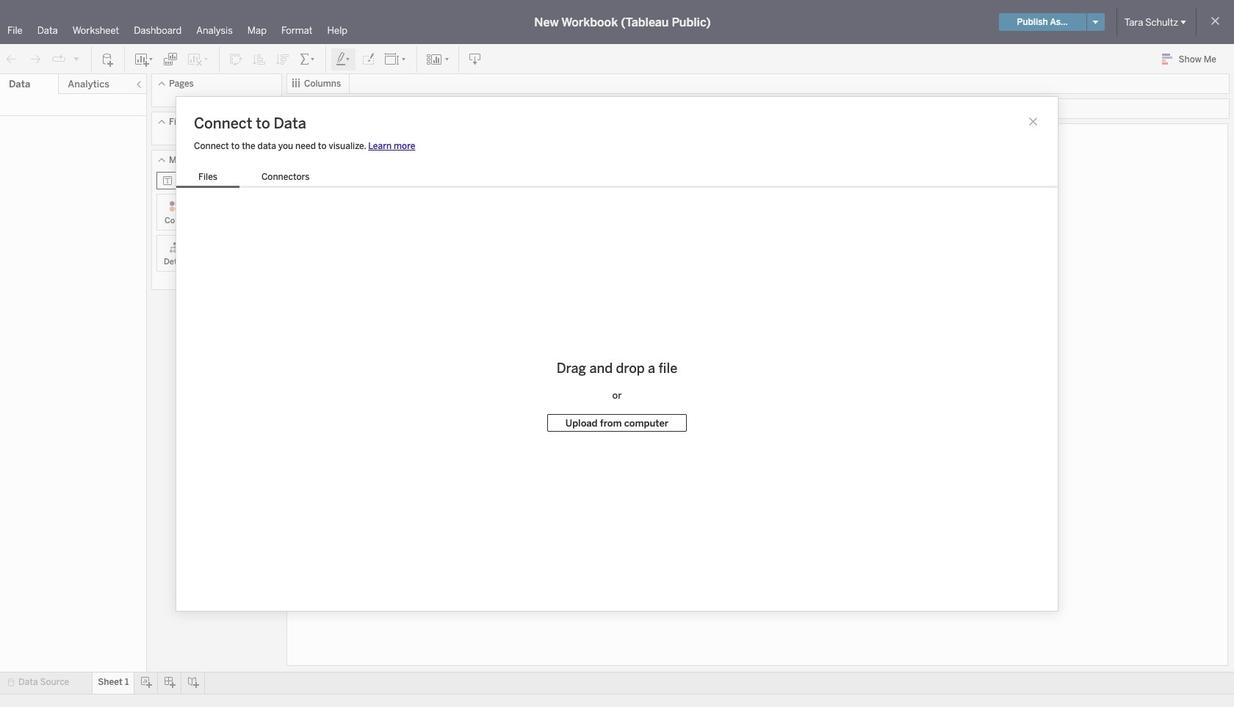 Task type: locate. For each thing, give the bounding box(es) containing it.
undo image
[[4, 52, 19, 66]]

list box
[[176, 169, 332, 188]]

show/hide cards image
[[426, 52, 450, 66]]

replay animation image right redo "image"
[[51, 52, 66, 66]]

duplicate image
[[163, 52, 178, 66]]

collapse image
[[134, 80, 143, 89]]

replay animation image left new data source image
[[72, 54, 81, 63]]

sort ascending image
[[252, 52, 267, 66]]

download image
[[468, 52, 483, 66]]

highlight image
[[335, 52, 352, 66]]

new worksheet image
[[134, 52, 154, 66]]

replay animation image
[[51, 52, 66, 66], [72, 54, 81, 63]]



Task type: describe. For each thing, give the bounding box(es) containing it.
swap rows and columns image
[[228, 52, 243, 66]]

new data source image
[[101, 52, 115, 66]]

format workbook image
[[361, 52, 375, 66]]

1 horizontal spatial replay animation image
[[72, 54, 81, 63]]

clear sheet image
[[187, 52, 210, 66]]

0 horizontal spatial replay animation image
[[51, 52, 66, 66]]

totals image
[[299, 52, 317, 66]]

fit image
[[384, 52, 408, 66]]

redo image
[[28, 52, 43, 66]]

sort descending image
[[275, 52, 290, 66]]



Task type: vqa. For each thing, say whether or not it's contained in the screenshot.
redo image
yes



